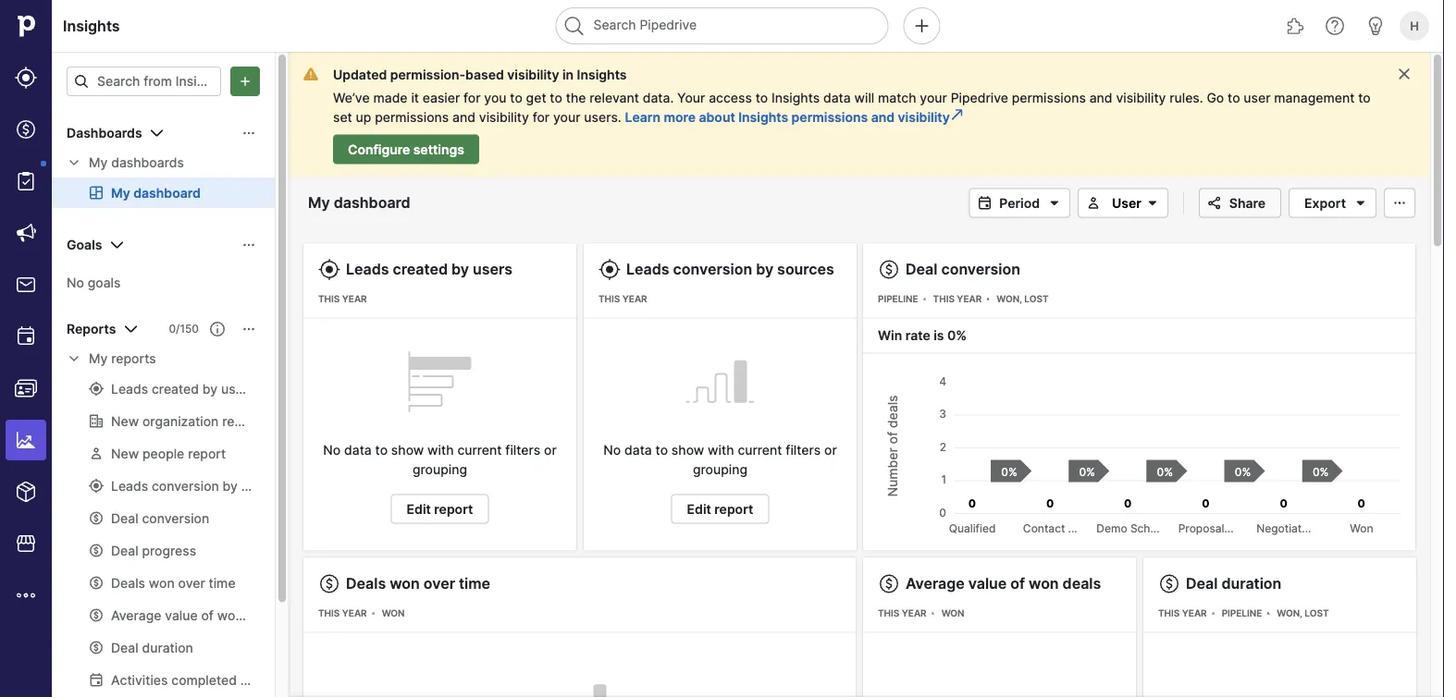 Task type: describe. For each thing, give the bounding box(es) containing it.
conversion for deal
[[941, 260, 1021, 279]]

learn
[[625, 110, 661, 125]]

access
[[709, 90, 752, 105]]

with for created
[[428, 443, 454, 459]]

configure settings link
[[333, 135, 479, 164]]

goals inside button
[[67, 237, 102, 253]]

0/150
[[169, 322, 199, 336]]

average
[[906, 575, 965, 593]]

data.
[[643, 90, 674, 105]]

campaigns image
[[15, 222, 37, 244]]

color primary image inside share button
[[1204, 196, 1226, 211]]

pipedrive
[[951, 90, 1009, 105]]

0 horizontal spatial for
[[464, 90, 481, 105]]

learn more about insights permissions and visibility
[[625, 110, 950, 125]]

sources
[[777, 260, 835, 279]]

configure settings
[[348, 142, 464, 157]]

user
[[1112, 195, 1142, 211]]

will
[[855, 90, 875, 105]]

insights up relevant
[[577, 67, 627, 82]]

in
[[563, 67, 574, 82]]

configure
[[348, 142, 410, 157]]

no data to show with current filters or grouping for conversion
[[604, 443, 837, 478]]

deals won over time link
[[346, 575, 490, 593]]

no for leads conversion by sources
[[604, 443, 621, 459]]

about
[[699, 110, 735, 125]]

color primary image inside export button
[[1350, 196, 1372, 211]]

up
[[356, 110, 371, 125]]

0 vertical spatial color secondary image
[[67, 155, 81, 170]]

export
[[1305, 195, 1346, 211]]

color secondary image for user
[[1083, 196, 1105, 211]]

over
[[424, 575, 455, 593]]

deal conversion
[[906, 260, 1021, 279]]

deals image
[[15, 118, 37, 141]]

deals
[[1063, 575, 1101, 593]]

edit for conversion
[[687, 502, 711, 517]]

edit report for created
[[407, 502, 473, 517]]

value
[[969, 575, 1007, 593]]

color primary image right 0/150
[[242, 322, 256, 337]]

Search from Insights text field
[[67, 67, 221, 96]]

color warning image
[[304, 67, 318, 81]]

2 won from the left
[[1029, 575, 1059, 593]]

won for deals
[[382, 608, 405, 620]]

1 vertical spatial dashboards
[[111, 155, 184, 171]]

is
[[934, 328, 944, 344]]

quick add image
[[911, 15, 933, 37]]

0%
[[948, 328, 967, 344]]

no goals
[[67, 275, 121, 291]]

deal duration
[[1186, 575, 1282, 593]]

based
[[466, 67, 504, 82]]

share
[[1230, 195, 1266, 211]]

time
[[459, 575, 490, 593]]

created
[[393, 260, 448, 279]]

deals
[[346, 575, 386, 593]]

the
[[566, 90, 586, 105]]

permission-
[[390, 67, 466, 82]]

quick help image
[[1324, 15, 1346, 37]]

my for my dashboards
[[89, 155, 108, 171]]

color undefined image
[[15, 170, 37, 192]]

leads conversion by sources
[[626, 260, 835, 279]]

get
[[526, 90, 546, 105]]

you
[[484, 90, 507, 105]]

My dashboard field
[[304, 191, 437, 215]]

activities image
[[15, 326, 37, 348]]

color primary image inside goals button
[[106, 234, 128, 256]]

updated
[[333, 67, 387, 82]]

leads created by users
[[346, 260, 513, 279]]

more
[[664, 110, 696, 125]]

h
[[1410, 19, 1419, 33]]

by for created
[[452, 260, 469, 279]]

lost for deal duration
[[1305, 608, 1329, 620]]

filters for users
[[505, 443, 541, 459]]

your
[[677, 90, 705, 105]]

visibility up get at the left top
[[507, 67, 559, 82]]

1 horizontal spatial your
[[920, 90, 947, 105]]

rate
[[906, 328, 931, 344]]

dashboards button
[[52, 118, 275, 148]]

visibility left rules.
[[1116, 90, 1166, 105]]

insights down access
[[739, 110, 789, 125]]

it
[[411, 90, 419, 105]]

data for leads created by users
[[344, 443, 372, 459]]

or for leads conversion by sources
[[824, 443, 837, 459]]

leads for leads created by users
[[346, 260, 389, 279]]

1 vertical spatial goals
[[88, 275, 121, 291]]

average value of won deals link
[[906, 575, 1101, 593]]

color secondary image inside user button
[[1142, 196, 1164, 211]]

users
[[473, 260, 513, 279]]

go
[[1207, 90, 1224, 105]]

sales inbox image
[[15, 274, 37, 296]]

period
[[1000, 195, 1040, 211]]

0 horizontal spatial permissions
[[375, 110, 449, 125]]

rules.
[[1170, 90, 1204, 105]]

average value of won deals
[[906, 575, 1101, 593]]

insights image
[[15, 429, 37, 452]]

report for created
[[434, 502, 473, 517]]

duration
[[1222, 575, 1282, 593]]



Task type: vqa. For each thing, say whether or not it's contained in the screenshot.
lost,
no



Task type: locate. For each thing, give the bounding box(es) containing it.
reports
[[67, 322, 116, 337], [111, 351, 156, 367]]

updated permission-based visibility in insights
[[333, 67, 627, 82]]

my for my reports
[[89, 351, 108, 367]]

0 vertical spatial lost
[[1025, 294, 1049, 305]]

2 horizontal spatial data
[[824, 90, 851, 105]]

home image
[[12, 12, 40, 40]]

color primary image right export button
[[1389, 196, 1411, 211]]

2 won from the left
[[942, 608, 965, 620]]

0 vertical spatial deal
[[906, 260, 938, 279]]

won, lost for deal conversion
[[997, 294, 1049, 305]]

insights right home image at top
[[63, 17, 120, 35]]

won for average
[[942, 608, 965, 620]]

sales assistant image
[[1365, 15, 1387, 37]]

1 vertical spatial reports
[[111, 351, 156, 367]]

1 vertical spatial your
[[553, 110, 581, 125]]

1 horizontal spatial no
[[323, 443, 341, 459]]

deal duration link
[[1186, 575, 1282, 593]]

0 vertical spatial color secondary image
[[1083, 196, 1105, 211]]

color primary image
[[974, 196, 996, 211], [1044, 196, 1066, 211], [1350, 196, 1372, 211], [1389, 196, 1411, 211], [106, 234, 128, 256], [318, 259, 341, 281], [242, 322, 256, 337], [318, 573, 341, 595], [878, 573, 900, 595], [1159, 573, 1181, 595]]

permissions inside learn more about insights permissions and visibility link
[[792, 110, 868, 125]]

1 horizontal spatial report
[[715, 502, 754, 517]]

1 horizontal spatial edit
[[687, 502, 711, 517]]

and left rules.
[[1090, 90, 1113, 105]]

1 horizontal spatial pipeline
[[1222, 608, 1262, 620]]

0 vertical spatial dashboards
[[67, 125, 142, 141]]

win rate is 0%
[[878, 328, 967, 344]]

0 vertical spatial for
[[464, 90, 481, 105]]

more image
[[15, 585, 37, 607]]

insights up learn more about insights permissions and visibility link
[[772, 90, 820, 105]]

won, down deal conversion
[[997, 294, 1022, 305]]

1 horizontal spatial filters
[[786, 443, 821, 459]]

2 with from the left
[[708, 443, 734, 459]]

2 edit report from the left
[[687, 502, 754, 517]]

region
[[878, 366, 1401, 536]]

0 horizontal spatial no data to show with current filters or grouping
[[323, 443, 557, 478]]

1 my from the top
[[89, 155, 108, 171]]

of
[[1011, 575, 1025, 593]]

1 no data to show with current filters or grouping from the left
[[323, 443, 557, 478]]

reports up my reports at the bottom
[[67, 322, 116, 337]]

2 show from the left
[[672, 443, 704, 459]]

0 horizontal spatial won,
[[997, 294, 1022, 305]]

color primary image right period
[[1044, 196, 1066, 211]]

1 edit report button from the left
[[391, 495, 489, 524]]

1 current from the left
[[457, 443, 502, 459]]

0 horizontal spatial lost
[[1025, 294, 1049, 305]]

and
[[1090, 90, 1113, 105], [453, 110, 476, 125], [871, 110, 895, 125]]

and down match
[[871, 110, 895, 125]]

color secondary image
[[67, 155, 81, 170], [1142, 196, 1164, 211]]

1 with from the left
[[428, 443, 454, 459]]

no for leads created by users
[[323, 443, 341, 459]]

1 by from the left
[[452, 260, 469, 279]]

my
[[89, 155, 108, 171], [89, 351, 108, 367]]

filters for sources
[[786, 443, 821, 459]]

1 horizontal spatial conversion
[[941, 260, 1021, 279]]

0 horizontal spatial with
[[428, 443, 454, 459]]

year
[[342, 294, 367, 305], [623, 294, 647, 305], [957, 294, 982, 305], [342, 608, 367, 620], [902, 608, 927, 620], [1182, 608, 1207, 620]]

1 horizontal spatial won,
[[1277, 608, 1303, 620]]

won
[[390, 575, 420, 593], [1029, 575, 1059, 593]]

1 horizontal spatial show
[[672, 443, 704, 459]]

deals won over time
[[346, 575, 490, 593]]

set
[[333, 110, 352, 125]]

deal left duration
[[1186, 575, 1218, 593]]

made
[[373, 90, 408, 105]]

filters
[[505, 443, 541, 459], [786, 443, 821, 459]]

visibility down you
[[479, 110, 529, 125]]

visibility
[[507, 67, 559, 82], [1116, 90, 1166, 105], [479, 110, 529, 125], [898, 110, 950, 125]]

color primary inverted image
[[234, 74, 256, 89]]

edit report button for created
[[391, 495, 489, 524]]

my down dashboards "button"
[[89, 155, 108, 171]]

lost
[[1025, 294, 1049, 305], [1305, 608, 1329, 620]]

or for leads created by users
[[544, 443, 557, 459]]

1 horizontal spatial grouping
[[693, 462, 748, 478]]

1 show from the left
[[391, 443, 424, 459]]

1 horizontal spatial by
[[756, 260, 774, 279]]

1 edit from the left
[[407, 502, 431, 517]]

0 horizontal spatial color secondary image
[[67, 352, 81, 366]]

period button
[[969, 188, 1071, 218]]

management
[[1274, 90, 1355, 105]]

edit report button for conversion
[[671, 495, 769, 524]]

0 vertical spatial my
[[89, 155, 108, 171]]

deal conversion link
[[906, 260, 1021, 279]]

dashboards
[[67, 125, 142, 141], [111, 155, 184, 171]]

0 horizontal spatial report
[[434, 502, 473, 517]]

current for users
[[457, 443, 502, 459]]

no data to show with current filters or grouping for created
[[323, 443, 557, 478]]

pipeline up win
[[878, 294, 918, 305]]

learn more about insights permissions and visibility link
[[625, 107, 965, 125]]

goals down goals button
[[88, 275, 121, 291]]

this
[[318, 294, 340, 305], [599, 294, 620, 305], [933, 294, 955, 305], [318, 608, 340, 620], [878, 608, 900, 620], [1159, 608, 1180, 620]]

1 horizontal spatial deal
[[1186, 575, 1218, 593]]

your down the
[[553, 110, 581, 125]]

edit for created
[[407, 502, 431, 517]]

current for sources
[[738, 443, 782, 459]]

0 vertical spatial your
[[920, 90, 947, 105]]

won left over on the bottom of page
[[390, 575, 420, 593]]

1 vertical spatial won, lost
[[1277, 608, 1329, 620]]

0 vertical spatial pipeline
[[878, 294, 918, 305]]

color primary image left average
[[878, 573, 900, 595]]

0 horizontal spatial won, lost
[[997, 294, 1049, 305]]

win
[[878, 328, 902, 344]]

menu item
[[0, 415, 52, 466]]

reports down no goals in the left top of the page
[[111, 351, 156, 367]]

won
[[382, 608, 405, 620], [942, 608, 965, 620]]

your right match
[[920, 90, 947, 105]]

by for conversion
[[756, 260, 774, 279]]

2 conversion from the left
[[941, 260, 1021, 279]]

for
[[464, 90, 481, 105], [533, 110, 550, 125]]

pipeline
[[878, 294, 918, 305], [1222, 608, 1262, 620]]

edit
[[407, 502, 431, 517], [687, 502, 711, 517]]

1 won from the left
[[390, 575, 420, 593]]

0 horizontal spatial current
[[457, 443, 502, 459]]

your
[[920, 90, 947, 105], [553, 110, 581, 125]]

0 horizontal spatial show
[[391, 443, 424, 459]]

conversion
[[673, 260, 752, 279], [941, 260, 1021, 279]]

permissions
[[1012, 90, 1086, 105], [375, 110, 449, 125], [792, 110, 868, 125]]

won, for deal conversion
[[997, 294, 1022, 305]]

marketplace image
[[15, 533, 37, 555]]

0 horizontal spatial deal
[[906, 260, 938, 279]]

0 horizontal spatial edit
[[407, 502, 431, 517]]

settings
[[413, 142, 464, 157]]

1 horizontal spatial permissions
[[792, 110, 868, 125]]

color secondary image right color undefined icon
[[67, 155, 81, 170]]

with for conversion
[[708, 443, 734, 459]]

menu
[[0, 0, 52, 698]]

share button
[[1199, 188, 1282, 218]]

leads conversion by sources link
[[626, 260, 835, 279]]

color primary image left period
[[974, 196, 996, 211]]

pipeline down deal duration link
[[1222, 608, 1262, 620]]

1 horizontal spatial won, lost
[[1277, 608, 1329, 620]]

0 vertical spatial won,
[[997, 294, 1022, 305]]

0 vertical spatial goals
[[67, 237, 102, 253]]

0 horizontal spatial leads
[[346, 260, 389, 279]]

1 horizontal spatial color secondary image
[[1083, 196, 1105, 211]]

0 horizontal spatial edit report button
[[391, 495, 489, 524]]

data for leads conversion by sources
[[625, 443, 652, 459]]

won, lost for deal duration
[[1277, 608, 1329, 620]]

0 horizontal spatial no
[[67, 275, 84, 291]]

1 or from the left
[[544, 443, 557, 459]]

0 horizontal spatial won
[[390, 575, 420, 593]]

1 edit report from the left
[[407, 502, 473, 517]]

1 horizontal spatial current
[[738, 443, 782, 459]]

my down no goals in the left top of the page
[[89, 351, 108, 367]]

color primary image up no goals in the left top of the page
[[106, 234, 128, 256]]

1 won from the left
[[382, 608, 405, 620]]

2 current from the left
[[738, 443, 782, 459]]

color primary image left deals
[[318, 573, 341, 595]]

leads created by users link
[[346, 260, 513, 279]]

1 vertical spatial pipeline
[[1222, 608, 1262, 620]]

we've
[[333, 90, 370, 105]]

0 horizontal spatial won
[[382, 608, 405, 620]]

we've made it easier for you to get to the relevant data. your access to insights data will match your pipedrive permissions and visibility rules. go to user management to set up permissions and visibility for your users.
[[333, 90, 1371, 125]]

color primary image down my dashboard field
[[318, 259, 341, 281]]

dashboards up my dashboards
[[67, 125, 142, 141]]

grouping for conversion
[[693, 462, 748, 478]]

color primary image
[[1397, 67, 1412, 81], [74, 74, 89, 89], [146, 122, 168, 144], [242, 126, 256, 141], [1204, 196, 1226, 211], [242, 238, 256, 253], [599, 259, 621, 281], [878, 259, 900, 281], [120, 318, 142, 341], [210, 322, 225, 337]]

by left "sources"
[[756, 260, 774, 279]]

won down average
[[942, 608, 965, 620]]

0 horizontal spatial conversion
[[673, 260, 752, 279]]

0 horizontal spatial filters
[[505, 443, 541, 459]]

2 horizontal spatial and
[[1090, 90, 1113, 105]]

no data to show with current filters or grouping
[[323, 443, 557, 478], [604, 443, 837, 478]]

2 edit from the left
[[687, 502, 711, 517]]

data inside we've made it easier for you to get to the relevant data. your access to insights data will match your pipedrive permissions and visibility rules. go to user management to set up permissions and visibility for your users.
[[824, 90, 851, 105]]

color secondary image left my reports at the bottom
[[67, 352, 81, 366]]

my reports
[[89, 351, 156, 367]]

no
[[67, 275, 84, 291], [323, 443, 341, 459], [604, 443, 621, 459]]

1 vertical spatial color secondary image
[[1142, 196, 1164, 211]]

contacts image
[[15, 378, 37, 400]]

1 horizontal spatial color secondary image
[[1142, 196, 1164, 211]]

0 horizontal spatial grouping
[[413, 462, 467, 478]]

1 horizontal spatial or
[[824, 443, 837, 459]]

permissions down it
[[375, 110, 449, 125]]

deal
[[906, 260, 938, 279], [1186, 575, 1218, 593]]

2 leads from the left
[[626, 260, 670, 279]]

0 vertical spatial reports
[[67, 322, 116, 337]]

lost for deal conversion
[[1025, 294, 1049, 305]]

0 horizontal spatial color secondary image
[[67, 155, 81, 170]]

won, for deal duration
[[1277, 608, 1303, 620]]

1 horizontal spatial edit report button
[[671, 495, 769, 524]]

1 horizontal spatial and
[[871, 110, 895, 125]]

color primary image right the export
[[1350, 196, 1372, 211]]

leads
[[346, 260, 389, 279], [626, 260, 670, 279]]

1 vertical spatial deal
[[1186, 575, 1218, 593]]

dashboards down dashboards "button"
[[111, 155, 184, 171]]

1 horizontal spatial leads
[[626, 260, 670, 279]]

1 horizontal spatial with
[[708, 443, 734, 459]]

1 horizontal spatial data
[[625, 443, 652, 459]]

deal for deal conversion
[[906, 260, 938, 279]]

1 filters from the left
[[505, 443, 541, 459]]

2 horizontal spatial no
[[604, 443, 621, 459]]

1 vertical spatial color secondary image
[[67, 352, 81, 366]]

visibility down match
[[898, 110, 950, 125]]

color secondary image left user
[[1083, 196, 1105, 211]]

relevant
[[590, 90, 639, 105]]

0 horizontal spatial pipeline
[[878, 294, 918, 305]]

2 horizontal spatial permissions
[[1012, 90, 1086, 105]]

color secondary image for my reports
[[67, 352, 81, 366]]

2 my from the top
[[89, 351, 108, 367]]

show for created
[[391, 443, 424, 459]]

to
[[510, 90, 523, 105], [550, 90, 562, 105], [756, 90, 768, 105], [1228, 90, 1240, 105], [1359, 90, 1371, 105], [375, 443, 388, 459], [656, 443, 668, 459]]

show for conversion
[[672, 443, 704, 459]]

1 vertical spatial my
[[89, 351, 108, 367]]

0 horizontal spatial edit report
[[407, 502, 473, 517]]

1 horizontal spatial no data to show with current filters or grouping
[[604, 443, 837, 478]]

1 vertical spatial for
[[533, 110, 550, 125]]

report for conversion
[[715, 502, 754, 517]]

won, lost down deal conversion
[[997, 294, 1049, 305]]

edit report for conversion
[[687, 502, 754, 517]]

0 horizontal spatial data
[[344, 443, 372, 459]]

0 horizontal spatial or
[[544, 443, 557, 459]]

won,
[[997, 294, 1022, 305], [1277, 608, 1303, 620]]

insights inside we've made it easier for you to get to the relevant data. your access to insights data will match your pipedrive permissions and visibility rules. go to user management to set up permissions and visibility for your users.
[[772, 90, 820, 105]]

color secondary image
[[1083, 196, 1105, 211], [67, 352, 81, 366]]

data
[[824, 90, 851, 105], [344, 443, 372, 459], [625, 443, 652, 459]]

leads for leads conversion by sources
[[626, 260, 670, 279]]

conversion for leads
[[673, 260, 752, 279]]

won down deals won over time link
[[382, 608, 405, 620]]

h button
[[1396, 7, 1433, 44]]

for left you
[[464, 90, 481, 105]]

products image
[[15, 481, 37, 503]]

2 grouping from the left
[[693, 462, 748, 478]]

color link image
[[950, 107, 965, 122]]

0 horizontal spatial by
[[452, 260, 469, 279]]

color primary image inside goals button
[[242, 238, 256, 253]]

for down get at the left top
[[533, 110, 550, 125]]

user
[[1244, 90, 1271, 105]]

export button
[[1289, 188, 1377, 218]]

show
[[391, 443, 424, 459], [672, 443, 704, 459]]

color secondary image left share button
[[1142, 196, 1164, 211]]

2 report from the left
[[715, 502, 754, 517]]

by
[[452, 260, 469, 279], [756, 260, 774, 279]]

dashboards inside "button"
[[67, 125, 142, 141]]

2 or from the left
[[824, 443, 837, 459]]

goals
[[67, 237, 102, 253], [88, 275, 121, 291]]

grouping for created
[[413, 462, 467, 478]]

1 leads from the left
[[346, 260, 389, 279]]

and down easier
[[453, 110, 476, 125]]

1 horizontal spatial won
[[1029, 575, 1059, 593]]

easier
[[423, 90, 460, 105]]

color secondary image inside user button
[[1083, 196, 1105, 211]]

Search Pipedrive field
[[556, 7, 889, 44]]

1 horizontal spatial won
[[942, 608, 965, 620]]

2 edit report button from the left
[[671, 495, 769, 524]]

won, down duration
[[1277, 608, 1303, 620]]

user button
[[1078, 188, 1169, 218]]

1 vertical spatial won,
[[1277, 608, 1303, 620]]

deal for deal duration
[[1186, 575, 1218, 593]]

edit report button
[[391, 495, 489, 524], [671, 495, 769, 524]]

0 vertical spatial won, lost
[[997, 294, 1049, 305]]

won, lost
[[997, 294, 1049, 305], [1277, 608, 1329, 620]]

my dashboards
[[89, 155, 184, 171]]

1 conversion from the left
[[673, 260, 752, 279]]

current
[[457, 443, 502, 459], [738, 443, 782, 459]]

or
[[544, 443, 557, 459], [824, 443, 837, 459]]

goals up no goals in the left top of the page
[[67, 237, 102, 253]]

0 horizontal spatial your
[[553, 110, 581, 125]]

by left users
[[452, 260, 469, 279]]

grouping
[[413, 462, 467, 478], [693, 462, 748, 478]]

1 report from the left
[[434, 502, 473, 517]]

2 no data to show with current filters or grouping from the left
[[604, 443, 837, 478]]

1 horizontal spatial lost
[[1305, 608, 1329, 620]]

goals button
[[52, 230, 275, 260]]

users.
[[584, 110, 622, 125]]

2 filters from the left
[[786, 443, 821, 459]]

deal up "win rate is 0%"
[[906, 260, 938, 279]]

2 by from the left
[[756, 260, 774, 279]]

match
[[878, 90, 917, 105]]

leads image
[[15, 67, 37, 89]]

permissions down will
[[792, 110, 868, 125]]

this year
[[318, 294, 367, 305], [599, 294, 647, 305], [933, 294, 982, 305], [318, 608, 367, 620], [878, 608, 927, 620], [1159, 608, 1207, 620]]

color primary image left deal duration link
[[1159, 573, 1181, 595]]

1 horizontal spatial for
[[533, 110, 550, 125]]

0 horizontal spatial and
[[453, 110, 476, 125]]

permissions right pipedrive on the top of the page
[[1012, 90, 1086, 105]]

1 vertical spatial lost
[[1305, 608, 1329, 620]]

1 grouping from the left
[[413, 462, 467, 478]]

won, lost down duration
[[1277, 608, 1329, 620]]

1 horizontal spatial edit report
[[687, 502, 754, 517]]

won right of
[[1029, 575, 1059, 593]]



